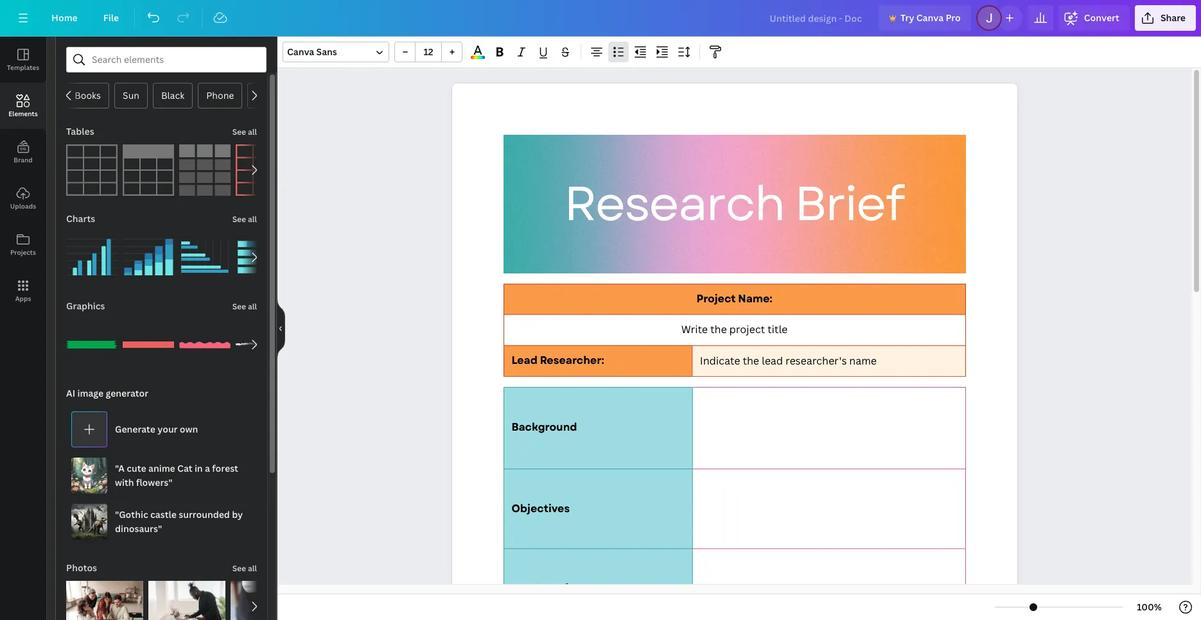 Task type: locate. For each thing, give the bounding box(es) containing it.
canva sans
[[287, 46, 337, 58]]

1 horizontal spatial canva
[[916, 12, 944, 24]]

1 all from the top
[[248, 127, 257, 137]]

dinosaurs"
[[115, 523, 162, 535]]

Design title text field
[[759, 5, 873, 31]]

4 all from the top
[[248, 563, 257, 574]]

elements button
[[0, 83, 46, 129]]

Research Brief text field
[[452, 83, 1017, 620]]

playful decorative wavy banner image
[[179, 319, 231, 371]]

try canva pro
[[900, 12, 961, 24]]

teacher teaching students with digital art image
[[66, 581, 143, 620]]

generate
[[115, 423, 155, 435]]

add this table to the canvas image
[[66, 145, 118, 196], [123, 145, 174, 196], [179, 145, 231, 196], [236, 145, 287, 196]]

uploads
[[10, 202, 36, 211]]

easter banner image
[[123, 319, 174, 371]]

see all for graphics
[[232, 301, 257, 312]]

all for charts
[[248, 214, 257, 225]]

wanted posters
[[256, 89, 324, 101]]

phone button
[[198, 83, 242, 109]]

brand
[[14, 155, 33, 164]]

anime
[[148, 462, 175, 475]]

"a
[[115, 462, 125, 475]]

3 see all from the top
[[232, 301, 257, 312]]

file
[[103, 12, 119, 24]]

playful decorative ribbon banner image
[[66, 319, 118, 371]]

group
[[394, 42, 462, 62], [66, 224, 118, 283], [123, 224, 174, 283], [179, 224, 231, 283], [236, 232, 287, 283], [66, 311, 118, 371], [123, 319, 174, 371], [179, 319, 231, 371], [236, 319, 287, 371], [66, 574, 143, 620], [148, 574, 225, 620], [230, 581, 307, 620]]

templates button
[[0, 37, 46, 83]]

try
[[900, 12, 914, 24]]

focused businessman using laptop image
[[148, 581, 225, 620]]

home
[[51, 12, 78, 24]]

charts
[[66, 213, 95, 225]]

by
[[232, 509, 243, 521]]

1 see all from the top
[[232, 127, 257, 137]]

canva inside button
[[916, 12, 944, 24]]

share
[[1160, 12, 1186, 24]]

2 see from the top
[[232, 214, 246, 225]]

canva
[[916, 12, 944, 24], [287, 46, 314, 58]]

wanted
[[256, 89, 289, 101]]

books
[[75, 89, 101, 101]]

canva right try
[[916, 12, 944, 24]]

sun button
[[114, 83, 148, 109]]

canva left sans
[[287, 46, 314, 58]]

see all button for graphics
[[231, 294, 258, 319]]

file button
[[93, 5, 129, 31]]

all
[[248, 127, 257, 137], [248, 214, 257, 225], [248, 301, 257, 312], [248, 563, 257, 574]]

castle
[[150, 509, 177, 521]]

3 all from the top
[[248, 301, 257, 312]]

sun
[[123, 89, 139, 101]]

3 see all button from the top
[[231, 294, 258, 319]]

see all
[[232, 127, 257, 137], [232, 214, 257, 225], [232, 301, 257, 312], [232, 563, 257, 574]]

1 vertical spatial canva
[[287, 46, 314, 58]]

2 see all button from the top
[[231, 206, 258, 232]]

own
[[180, 423, 198, 435]]

see all button for photos
[[231, 556, 258, 581]]

1 see all button from the top
[[231, 119, 258, 145]]

3 see from the top
[[232, 301, 246, 312]]

photos button
[[65, 556, 98, 581]]

"gothic castle surrounded by dinosaurs"
[[115, 509, 243, 535]]

"gothic
[[115, 509, 148, 521]]

pro
[[946, 12, 961, 24]]

brand button
[[0, 129, 46, 175]]

barista making coffee image
[[230, 581, 307, 620]]

ai image generator
[[66, 387, 148, 399]]

4 see all button from the top
[[231, 556, 258, 581]]

posters
[[291, 89, 324, 101]]

ai
[[66, 387, 75, 399]]

see for graphics
[[232, 301, 246, 312]]

4 see from the top
[[232, 563, 246, 574]]

4 see all from the top
[[232, 563, 257, 574]]

tables button
[[65, 119, 95, 145]]

all for tables
[[248, 127, 257, 137]]

your
[[158, 423, 178, 435]]

brief
[[794, 169, 904, 239]]

0 vertical spatial canva
[[916, 12, 944, 24]]

2 all from the top
[[248, 214, 257, 225]]

1 add this table to the canvas image from the left
[[66, 145, 118, 196]]

see for charts
[[232, 214, 246, 225]]

see all button
[[231, 119, 258, 145], [231, 206, 258, 232], [231, 294, 258, 319], [231, 556, 258, 581]]

"a cute anime cat in a forest with flowers"
[[115, 462, 238, 489]]

sans
[[316, 46, 337, 58]]

try canva pro button
[[879, 5, 971, 31]]

see
[[232, 127, 246, 137], [232, 214, 246, 225], [232, 301, 246, 312], [232, 563, 246, 574]]

photos
[[66, 562, 97, 574]]

image
[[77, 387, 104, 399]]

2 see all from the top
[[232, 214, 257, 225]]

0 horizontal spatial canva
[[287, 46, 314, 58]]

1 see from the top
[[232, 127, 246, 137]]

– – number field
[[419, 46, 437, 58]]

a
[[205, 462, 210, 475]]



Task type: describe. For each thing, give the bounding box(es) containing it.
in
[[195, 462, 203, 475]]

see all button for charts
[[231, 206, 258, 232]]

graphics
[[66, 300, 105, 312]]

see for photos
[[232, 563, 246, 574]]

canva sans button
[[283, 42, 389, 62]]

convert button
[[1058, 5, 1130, 31]]

cute
[[127, 462, 146, 475]]

graphics button
[[65, 294, 106, 319]]

100%
[[1137, 601, 1162, 613]]

apps button
[[0, 268, 46, 314]]

see all button for tables
[[231, 119, 258, 145]]

surrounded
[[179, 509, 230, 521]]

generator
[[106, 387, 148, 399]]

phone
[[206, 89, 234, 101]]

charts button
[[65, 206, 96, 232]]

see for tables
[[232, 127, 246, 137]]

100% button
[[1129, 597, 1170, 618]]

with
[[115, 477, 134, 489]]

color range image
[[471, 56, 485, 59]]

all for graphics
[[248, 301, 257, 312]]

see all for charts
[[232, 214, 257, 225]]

projects button
[[0, 222, 46, 268]]

main menu bar
[[0, 0, 1201, 37]]

tables
[[66, 125, 94, 137]]

canva inside popup button
[[287, 46, 314, 58]]

torn paper banner with space for text image
[[236, 319, 287, 371]]

home link
[[41, 5, 88, 31]]

wanted posters button
[[248, 83, 333, 109]]

share button
[[1135, 5, 1196, 31]]

cat
[[177, 462, 192, 475]]

apps
[[15, 294, 31, 303]]

3 add this table to the canvas image from the left
[[179, 145, 231, 196]]

hide image
[[277, 298, 285, 359]]

Search elements search field
[[92, 48, 241, 72]]

black button
[[153, 83, 193, 109]]

projects
[[10, 248, 36, 257]]

side panel tab list
[[0, 37, 46, 314]]

research
[[564, 169, 784, 239]]

research brief
[[564, 169, 904, 239]]

see all for photos
[[232, 563, 257, 574]]

black
[[161, 89, 184, 101]]

all for photos
[[248, 563, 257, 574]]

uploads button
[[0, 175, 46, 222]]

4 add this table to the canvas image from the left
[[236, 145, 287, 196]]

2 add this table to the canvas image from the left
[[123, 145, 174, 196]]

forest
[[212, 462, 238, 475]]

generate your own
[[115, 423, 198, 435]]

templates
[[7, 63, 39, 72]]

books button
[[66, 83, 109, 109]]

elements
[[9, 109, 38, 118]]

see all for tables
[[232, 127, 257, 137]]

convert
[[1084, 12, 1119, 24]]

flowers"
[[136, 477, 172, 489]]



Task type: vqa. For each thing, say whether or not it's contained in the screenshot.
the Sans at the top of page
yes



